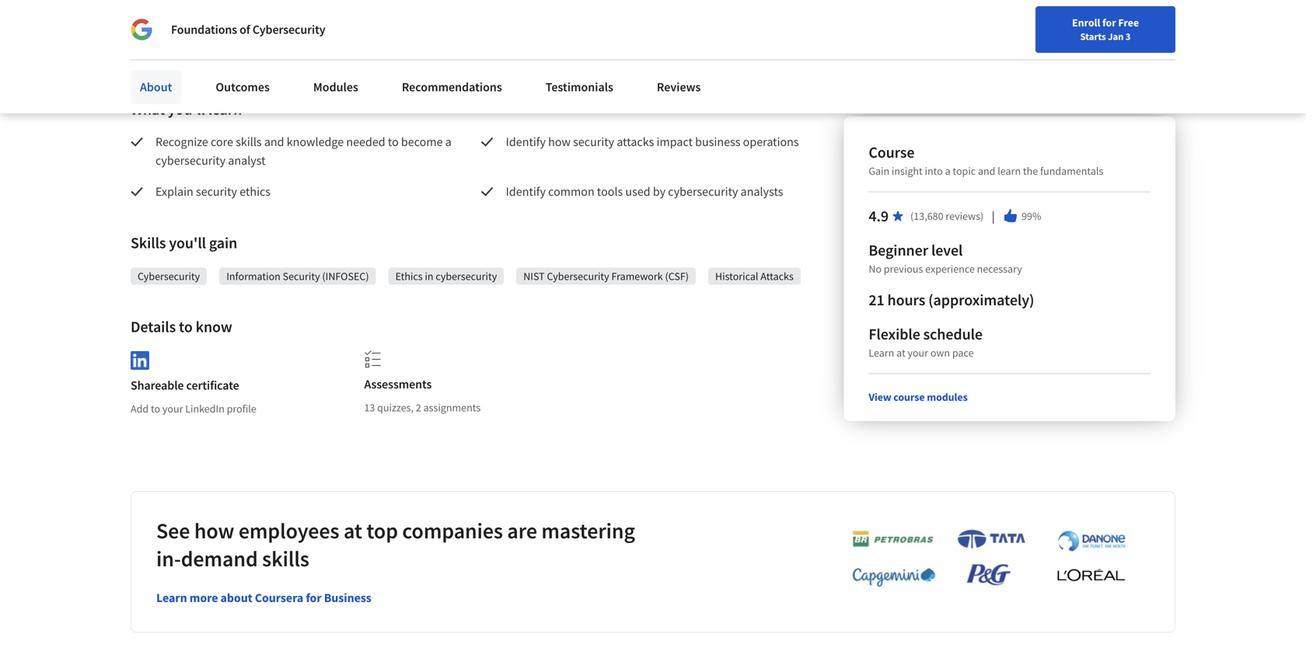Task type: vqa. For each thing, say whether or not it's contained in the screenshot.
Experience at top right
yes



Task type: describe. For each thing, give the bounding box(es) containing it.
schedule
[[923, 325, 983, 344]]

(infosec)
[[322, 269, 369, 283]]

view course modules link
[[869, 390, 968, 404]]

level
[[931, 241, 963, 260]]

explain security ethics
[[155, 184, 271, 199]]

find
[[1083, 18, 1103, 32]]

in-
[[156, 546, 181, 573]]

experience
[[925, 262, 975, 276]]

(13,680 reviews) |
[[910, 208, 997, 224]]

needed
[[346, 134, 385, 150]]

for inside enroll for free starts jan 3
[[1102, 16, 1116, 30]]

learn inside course gain insight into a topic and learn the fundamentals
[[998, 164, 1021, 178]]

you'll for what
[[168, 100, 205, 119]]

how for see
[[194, 518, 234, 545]]

gain
[[869, 164, 889, 178]]

testimonials link
[[536, 70, 623, 104]]

pace
[[952, 346, 974, 360]]

1 about from the top
[[140, 38, 172, 53]]

ethics in cybersecurity
[[395, 269, 497, 283]]

to inside recognize core skills and knowledge needed to become a cybersecurity analyst
[[388, 134, 399, 150]]

enroll for free starts jan 3
[[1072, 16, 1139, 43]]

new
[[1128, 18, 1148, 32]]

information security (infosec)
[[226, 269, 369, 283]]

used
[[625, 184, 650, 199]]

operations
[[743, 134, 799, 150]]

about
[[220, 591, 252, 606]]

are
[[507, 518, 537, 545]]

2 about from the top
[[140, 79, 172, 95]]

historical attacks link
[[715, 269, 794, 284]]

assignments
[[423, 401, 481, 415]]

0 horizontal spatial your
[[162, 402, 183, 416]]

see
[[156, 518, 190, 545]]

starts
[[1080, 30, 1106, 43]]

attacks
[[760, 269, 794, 283]]

know
[[196, 317, 232, 337]]

no
[[869, 262, 882, 276]]

historical
[[715, 269, 758, 283]]

analysts
[[741, 184, 783, 199]]

own
[[930, 346, 950, 360]]

tools
[[597, 184, 623, 199]]

0 vertical spatial security
[[573, 134, 614, 150]]

1 about link from the top
[[131, 28, 181, 63]]

at for top
[[344, 518, 362, 545]]

reviews link
[[648, 70, 710, 104]]

topic
[[953, 164, 976, 178]]

details to know
[[131, 317, 232, 337]]

learn more about coursera for business link
[[156, 591, 371, 606]]

recognize core skills and knowledge needed to become a cybersecurity analyst
[[155, 134, 454, 168]]

impact
[[657, 134, 693, 150]]

2
[[416, 401, 421, 415]]

mastering
[[541, 518, 635, 545]]

ethics in cybersecurity link
[[395, 269, 497, 284]]

explain
[[155, 184, 193, 199]]

identify how security attacks impact business operations
[[506, 134, 799, 150]]

skills you'll gain
[[131, 233, 237, 253]]

0 horizontal spatial learn
[[208, 100, 242, 119]]

outcomes
[[216, 79, 270, 95]]

in
[[425, 269, 433, 283]]

more
[[189, 591, 218, 606]]

nist
[[523, 269, 545, 283]]

attacks
[[617, 134, 654, 150]]

hours
[[887, 290, 925, 310]]

modules
[[313, 79, 358, 95]]

skills inside see how employees at top companies are mastering in-demand skills
[[262, 546, 309, 573]]

flexible schedule learn at your own pace
[[869, 325, 983, 360]]

security
[[283, 269, 320, 283]]

nist cybersecurity framework (csf)
[[523, 269, 689, 283]]

fundamentals
[[1040, 164, 1103, 178]]

2 horizontal spatial cybersecurity
[[668, 184, 738, 199]]

flexible
[[869, 325, 920, 344]]

gain
[[209, 233, 237, 253]]

recommendations link
[[392, 70, 511, 104]]

skills inside recognize core skills and knowledge needed to become a cybersecurity analyst
[[236, 134, 262, 150]]

identify for identify how security attacks impact business operations
[[506, 134, 546, 150]]

add
[[131, 402, 149, 416]]

a inside course gain insight into a topic and learn the fundamentals
[[945, 164, 950, 178]]

previous
[[884, 262, 923, 276]]

foundations of cybersecurity
[[171, 22, 325, 37]]

1 horizontal spatial cybersecurity
[[253, 22, 325, 37]]

0 horizontal spatial cybersecurity
[[138, 269, 200, 283]]



Task type: locate. For each thing, give the bounding box(es) containing it.
1 vertical spatial how
[[194, 518, 234, 545]]

3
[[1125, 30, 1131, 43]]

(approximately)
[[928, 290, 1034, 310]]

0 vertical spatial learn
[[208, 100, 242, 119]]

your inside flexible schedule learn at your own pace
[[908, 346, 928, 360]]

1 vertical spatial about link
[[131, 70, 181, 104]]

cybersecurity down skills you'll gain
[[138, 269, 200, 283]]

1 vertical spatial and
[[978, 164, 995, 178]]

and inside course gain insight into a topic and learn the fundamentals
[[978, 164, 995, 178]]

you'll up recognize
[[168, 100, 205, 119]]

1 horizontal spatial security
[[573, 134, 614, 150]]

0 vertical spatial about link
[[131, 28, 181, 63]]

what
[[131, 100, 165, 119]]

and inside recognize core skills and knowledge needed to become a cybersecurity analyst
[[264, 134, 284, 150]]

1 vertical spatial at
[[344, 518, 362, 545]]

0 horizontal spatial how
[[194, 518, 234, 545]]

insight
[[892, 164, 923, 178]]

0 vertical spatial a
[[445, 134, 452, 150]]

0 horizontal spatial security
[[196, 184, 237, 199]]

at left top at the left of the page
[[344, 518, 362, 545]]

1 vertical spatial to
[[179, 317, 193, 337]]

shareable certificate
[[131, 378, 239, 394]]

testimonials
[[546, 79, 613, 95]]

skills down employees
[[262, 546, 309, 573]]

to for know
[[179, 317, 193, 337]]

learn down flexible
[[869, 346, 894, 360]]

2 horizontal spatial to
[[388, 134, 399, 150]]

for up jan
[[1102, 16, 1116, 30]]

0 vertical spatial at
[[896, 346, 905, 360]]

0 vertical spatial learn
[[869, 346, 894, 360]]

1 horizontal spatial cybersecurity
[[436, 269, 497, 283]]

1 horizontal spatial at
[[896, 346, 905, 360]]

how up "common"
[[548, 134, 571, 150]]

0 horizontal spatial and
[[264, 134, 284, 150]]

learn inside flexible schedule learn at your own pace
[[869, 346, 894, 360]]

reviews
[[657, 79, 701, 95]]

about down foundations
[[140, 38, 172, 53]]

necessary
[[977, 262, 1022, 276]]

cybersecurity right in
[[436, 269, 497, 283]]

1 horizontal spatial skills
[[262, 546, 309, 573]]

add to your linkedin profile
[[131, 402, 256, 416]]

identify for identify common tools used by cybersecurity analysts
[[506, 184, 546, 199]]

learn down 'outcomes'
[[208, 100, 242, 119]]

information security (infosec) link
[[226, 269, 369, 284]]

the
[[1023, 164, 1038, 178]]

to left know
[[179, 317, 193, 337]]

your
[[1105, 18, 1126, 32], [908, 346, 928, 360], [162, 402, 183, 416]]

skills
[[131, 233, 166, 253]]

1 horizontal spatial learn
[[998, 164, 1021, 178]]

to right needed
[[388, 134, 399, 150]]

21
[[869, 290, 884, 310]]

to right add
[[151, 402, 160, 416]]

find your new career
[[1083, 18, 1181, 32]]

ethics
[[395, 269, 423, 283]]

historical attacks
[[715, 269, 794, 283]]

1 vertical spatial learn
[[156, 591, 187, 606]]

profile
[[227, 402, 256, 416]]

0 vertical spatial you'll
[[168, 100, 205, 119]]

0 horizontal spatial a
[[445, 134, 452, 150]]

view
[[869, 390, 891, 404]]

linkedin
[[185, 402, 225, 416]]

0 horizontal spatial for
[[306, 591, 322, 606]]

identify
[[506, 134, 546, 150], [506, 184, 546, 199]]

2 vertical spatial to
[[151, 402, 160, 416]]

0 vertical spatial about
[[140, 38, 172, 53]]

a inside recognize core skills and knowledge needed to become a cybersecurity analyst
[[445, 134, 452, 150]]

2 vertical spatial cybersecurity
[[436, 269, 497, 283]]

demand
[[181, 546, 258, 573]]

you'll
[[168, 100, 205, 119], [169, 233, 206, 253]]

details
[[131, 317, 176, 337]]

ethics
[[240, 184, 271, 199]]

0 horizontal spatial skills
[[236, 134, 262, 150]]

cybersecurity right by
[[668, 184, 738, 199]]

course
[[869, 143, 915, 162]]

see how employees at top companies are mastering in-demand skills
[[156, 518, 635, 573]]

1 horizontal spatial how
[[548, 134, 571, 150]]

4.9
[[869, 206, 889, 226]]

view course modules
[[869, 390, 968, 404]]

to for your
[[151, 402, 160, 416]]

learn left more
[[156, 591, 187, 606]]

0 vertical spatial cybersecurity
[[155, 153, 226, 168]]

security left attacks
[[573, 134, 614, 150]]

security left the ethics
[[196, 184, 237, 199]]

recognize
[[155, 134, 208, 150]]

0 vertical spatial and
[[264, 134, 284, 150]]

at for your
[[896, 346, 905, 360]]

1 vertical spatial skills
[[262, 546, 309, 573]]

1 vertical spatial for
[[306, 591, 322, 606]]

cybersecurity right of on the top left of page
[[253, 22, 325, 37]]

what you'll learn
[[131, 100, 242, 119]]

at inside see how employees at top companies are mastering in-demand skills
[[344, 518, 362, 545]]

beginner level no previous experience necessary
[[869, 241, 1022, 276]]

2 horizontal spatial cybersecurity
[[547, 269, 609, 283]]

2 identify from the top
[[506, 184, 546, 199]]

(csf)
[[665, 269, 689, 283]]

skills
[[236, 134, 262, 150], [262, 546, 309, 573]]

1 vertical spatial about
[[140, 79, 172, 95]]

certificate
[[186, 378, 239, 394]]

knowledge
[[287, 134, 344, 150]]

0 vertical spatial your
[[1105, 18, 1126, 32]]

nist cybersecurity framework (csf) link
[[523, 269, 689, 284]]

outcomes link
[[206, 70, 279, 104]]

learn
[[208, 100, 242, 119], [998, 164, 1021, 178]]

0 vertical spatial to
[[388, 134, 399, 150]]

identify common tools used by cybersecurity analysts
[[506, 184, 783, 199]]

cybersecurity right nist
[[547, 269, 609, 283]]

and up analyst
[[264, 134, 284, 150]]

shareable
[[131, 378, 184, 394]]

how inside see how employees at top companies are mastering in-demand skills
[[194, 518, 234, 545]]

2 horizontal spatial your
[[1105, 18, 1126, 32]]

1 horizontal spatial your
[[908, 346, 928, 360]]

how up demand
[[194, 518, 234, 545]]

cybersecurity
[[253, 22, 325, 37], [138, 269, 200, 283], [547, 269, 609, 283]]

0 horizontal spatial learn
[[156, 591, 187, 606]]

at
[[896, 346, 905, 360], [344, 518, 362, 545]]

coursera enterprise logos image
[[829, 529, 1140, 596]]

2 vertical spatial your
[[162, 402, 183, 416]]

0 vertical spatial skills
[[236, 134, 262, 150]]

1 horizontal spatial and
[[978, 164, 995, 178]]

skills up analyst
[[236, 134, 262, 150]]

about link up what at top left
[[131, 28, 181, 63]]

about
[[140, 38, 172, 53], [140, 79, 172, 95]]

about link down google image
[[131, 70, 181, 104]]

enroll
[[1072, 16, 1100, 30]]

1 vertical spatial learn
[[998, 164, 1021, 178]]

modules
[[927, 390, 968, 404]]

0 horizontal spatial to
[[151, 402, 160, 416]]

identify down testimonials
[[506, 134, 546, 150]]

0 vertical spatial identify
[[506, 134, 546, 150]]

21 hours (approximately)
[[869, 290, 1034, 310]]

you'll left gain
[[169, 233, 206, 253]]

foundations
[[171, 22, 237, 37]]

common
[[548, 184, 594, 199]]

(13,680
[[910, 209, 943, 223]]

cybersecurity down recognize
[[155, 153, 226, 168]]

learn left the at top
[[998, 164, 1021, 178]]

quizzes,
[[377, 401, 414, 415]]

1 horizontal spatial learn
[[869, 346, 894, 360]]

cybersecurity inside recognize core skills and knowledge needed to become a cybersecurity analyst
[[155, 153, 226, 168]]

0 vertical spatial for
[[1102, 16, 1116, 30]]

1 vertical spatial your
[[908, 346, 928, 360]]

you'll for skills
[[169, 233, 206, 253]]

a
[[445, 134, 452, 150], [945, 164, 950, 178]]

google image
[[131, 19, 152, 40]]

how for identify
[[548, 134, 571, 150]]

free
[[1118, 16, 1139, 30]]

recommendations
[[402, 79, 502, 95]]

at inside flexible schedule learn at your own pace
[[896, 346, 905, 360]]

top
[[366, 518, 398, 545]]

1 vertical spatial cybersecurity
[[668, 184, 738, 199]]

learn more about coursera for business
[[156, 591, 371, 606]]

modules link
[[304, 70, 368, 104]]

1 horizontal spatial for
[[1102, 16, 1116, 30]]

1 vertical spatial a
[[945, 164, 950, 178]]

your inside find your new career link
[[1105, 18, 1126, 32]]

None search field
[[222, 10, 595, 41]]

1 identify from the top
[[506, 134, 546, 150]]

become
[[401, 134, 443, 150]]

1 horizontal spatial a
[[945, 164, 950, 178]]

security
[[573, 134, 614, 150], [196, 184, 237, 199]]

a right 'into'
[[945, 164, 950, 178]]

into
[[925, 164, 943, 178]]

1 vertical spatial you'll
[[169, 233, 206, 253]]

reviews)
[[946, 209, 984, 223]]

0 horizontal spatial cybersecurity
[[155, 153, 226, 168]]

13
[[364, 401, 375, 415]]

1 horizontal spatial to
[[179, 317, 193, 337]]

1 vertical spatial identify
[[506, 184, 546, 199]]

|
[[990, 208, 997, 224]]

for left business
[[306, 591, 322, 606]]

companies
[[402, 518, 503, 545]]

core
[[211, 134, 233, 150]]

0 horizontal spatial at
[[344, 518, 362, 545]]

find your new career link
[[1075, 16, 1188, 35]]

0 vertical spatial how
[[548, 134, 571, 150]]

employees
[[239, 518, 339, 545]]

1 vertical spatial security
[[196, 184, 237, 199]]

about up what at top left
[[140, 79, 172, 95]]

course
[[893, 390, 925, 404]]

and right the topic
[[978, 164, 995, 178]]

a right become
[[445, 134, 452, 150]]

2 about link from the top
[[131, 70, 181, 104]]

beginner
[[869, 241, 928, 260]]

of
[[240, 22, 250, 37]]

identify left "common"
[[506, 184, 546, 199]]

course gain insight into a topic and learn the fundamentals
[[869, 143, 1103, 178]]

at down flexible
[[896, 346, 905, 360]]



